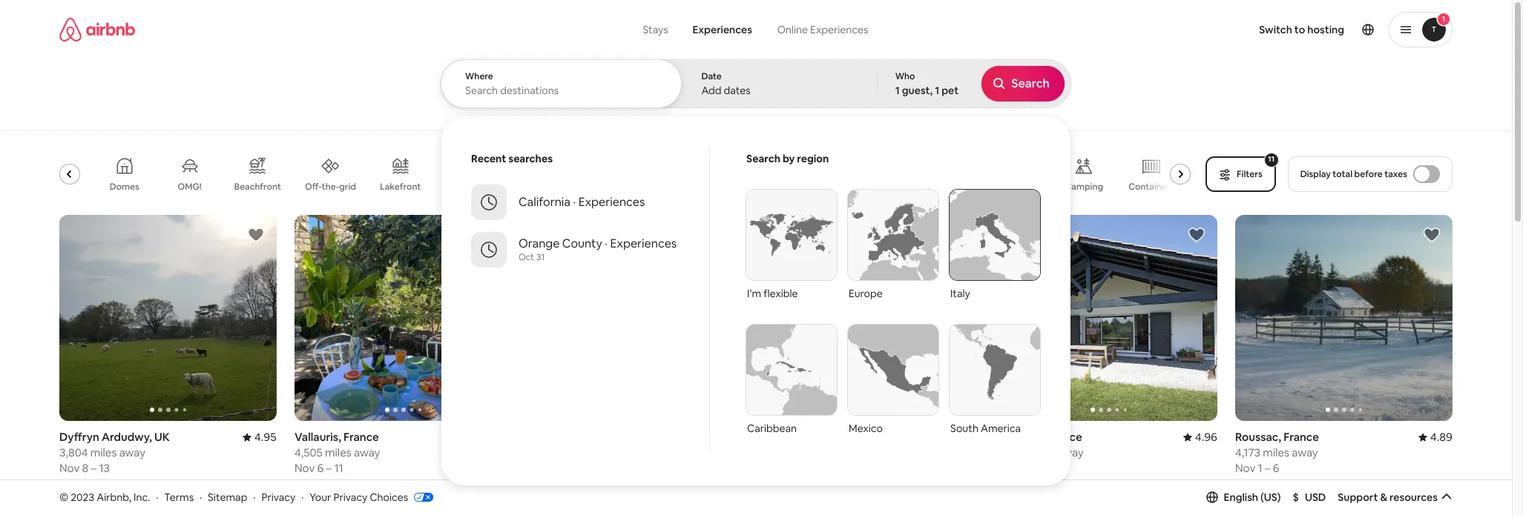 Task type: describe. For each thing, give the bounding box(es) containing it.
flexible
[[764, 287, 798, 300]]

support
[[1338, 491, 1378, 504]]

online experiences
[[777, 23, 868, 36]]

$93
[[765, 482, 784, 496]]

stays
[[643, 23, 668, 36]]

· right "terms"
[[200, 491, 202, 504]]

6 inside vallauris, france 4,505 miles away nov 6 – 11 $257 night
[[317, 462, 324, 476]]

nov inside dyffryn ardudwy, uk 3,804 miles away nov 8 – 13 $80 night
[[59, 462, 80, 476]]

4.96
[[1195, 431, 1218, 445]]

(us)
[[1261, 491, 1281, 504]]

4.95
[[254, 431, 277, 445]]

search by region
[[746, 152, 829, 165]]

dyffryn ardudwy, uk 3,804 miles away nov 8 – 13 $80 night
[[59, 431, 170, 496]]

miles for 4,173
[[1263, 446, 1290, 460]]

caribbean
[[747, 422, 797, 436]]

pools
[[886, 181, 909, 193]]

support & resources
[[1338, 491, 1438, 504]]

date add dates
[[701, 70, 751, 97]]

stays button
[[631, 15, 681, 45]]

add to wishlist: vallauris, france image
[[482, 226, 500, 244]]

choices
[[370, 491, 408, 504]]

$226
[[530, 482, 556, 496]]

– for 4,505
[[326, 462, 332, 476]]

©
[[59, 491, 68, 504]]

support & resources button
[[1338, 491, 1453, 504]]

3,804
[[59, 446, 88, 460]]

night inside dyffryn ardudwy, uk 3,804 miles away nov 8 – 13 $80 night
[[82, 482, 108, 496]]

experiences inside button
[[693, 23, 752, 36]]

· left your
[[301, 491, 304, 504]]

add to wishlist: ustaritz, france image
[[1188, 226, 1206, 244]]

profile element
[[895, 0, 1453, 59]]

orange county · experiences oct 31
[[519, 236, 677, 263]]

islands
[[1004, 181, 1033, 193]]

4.85 out of 5 average rating image
[[948, 431, 982, 445]]

5 night from the left
[[1021, 482, 1047, 496]]

away for 4,120
[[1057, 446, 1084, 460]]

· left "privacy" link
[[253, 491, 256, 504]]

search
[[746, 152, 781, 165]]

13
[[99, 462, 110, 476]]

sitemap
[[208, 491, 247, 504]]

omg!
[[178, 181, 202, 193]]

taxes
[[1385, 168, 1408, 180]]

farms
[[725, 181, 750, 193]]

california · experiences
[[519, 194, 645, 210]]

$91
[[1000, 482, 1018, 496]]

your privacy choices
[[310, 491, 408, 504]]

off-
[[305, 181, 322, 193]]

mexico
[[849, 422, 883, 436]]

beachfront
[[234, 181, 281, 193]]

4 night from the left
[[787, 482, 813, 496]]

group for brummen, netherlands
[[765, 215, 982, 422]]

orange
[[519, 236, 560, 252]]

domes
[[110, 181, 139, 193]]

online experiences link
[[764, 15, 882, 45]]

$
[[1293, 491, 1299, 504]]

region
[[797, 152, 829, 165]]

terms · sitemap · privacy
[[164, 491, 296, 504]]

luxe
[[944, 181, 963, 193]]

guest,
[[902, 84, 933, 97]]

amazing for amazing views
[[17, 181, 54, 193]]

pet
[[942, 84, 959, 97]]

add to wishlist: brummen, netherlands image
[[953, 226, 970, 244]]

filters button
[[1206, 157, 1276, 192]]

inc.
[[134, 491, 150, 504]]

hosting
[[1308, 23, 1344, 36]]

31
[[536, 252, 545, 263]]

&
[[1380, 491, 1388, 504]]

ustaritz, france 4,120 miles away
[[1000, 431, 1084, 460]]

experiences button
[[681, 15, 764, 45]]

4.79 out of 5 average rating image
[[713, 431, 747, 445]]

the-
[[322, 181, 339, 193]]

ustaritz,
[[1000, 431, 1045, 445]]

– for 4,173
[[1265, 462, 1271, 476]]

· right california
[[573, 194, 576, 210]]

$91 night
[[1000, 482, 1047, 496]]

south america
[[950, 422, 1021, 436]]

amazing views
[[17, 181, 80, 193]]

france for roussac, france 4,173 miles away nov 1 – 6 $89 night
[[1284, 431, 1319, 445]]

miles for 4,120
[[1029, 446, 1055, 460]]

nov for 4,505
[[295, 462, 315, 476]]

oct
[[519, 252, 534, 263]]

$89
[[1235, 482, 1255, 496]]

away for 4,505
[[354, 446, 380, 460]]

netherlands
[[821, 431, 885, 445]]

online
[[777, 23, 808, 36]]

8
[[82, 462, 89, 476]]

4.95 out of 5 average rating image
[[242, 431, 277, 445]]

before
[[1355, 168, 1383, 180]]

terms
[[164, 491, 194, 504]]

countryside
[[445, 181, 497, 193]]

show
[[722, 426, 748, 439]]

group for roussac, france
[[1235, 215, 1453, 422]]

amazing pools
[[847, 181, 909, 193]]

searches
[[508, 152, 553, 165]]

by
[[783, 152, 795, 165]]

4.85
[[960, 431, 982, 445]]

1 privacy from the left
[[261, 491, 296, 504]]

1 inside dropdown button
[[1442, 14, 1445, 24]]

italy
[[950, 287, 970, 300]]

who
[[895, 70, 915, 82]]



Task type: vqa. For each thing, say whether or not it's contained in the screenshot.
Treehouses on the top
no



Task type: locate. For each thing, give the bounding box(es) containing it.
privacy right your
[[333, 491, 368, 504]]

· right county
[[605, 236, 608, 252]]

0 horizontal spatial amazing
[[17, 181, 54, 193]]

miles for 4,505
[[325, 446, 351, 460]]

containers
[[1129, 181, 1175, 193]]

experiences tab panel
[[441, 59, 1071, 486]]

– left 11
[[326, 462, 332, 476]]

away for 4,173
[[1292, 446, 1318, 460]]

france right ustaritz,
[[1047, 431, 1082, 445]]

experiences up date
[[693, 23, 752, 36]]

6 left 11
[[317, 462, 324, 476]]

0 horizontal spatial nov
[[59, 462, 80, 476]]

nov inside roussac, france 4,173 miles away nov 1 – 6 $89 night
[[1235, 462, 1256, 476]]

3 miles from the left
[[1029, 446, 1055, 460]]

4 miles from the left
[[1263, 446, 1290, 460]]

1 miles from the left
[[90, 446, 117, 460]]

night down 13
[[82, 482, 108, 496]]

experiences inside the orange county · experiences oct 31
[[610, 236, 677, 252]]

south
[[950, 422, 979, 436]]

4 away from the left
[[1292, 446, 1318, 460]]

2 france from the left
[[1047, 431, 1082, 445]]

night right $89
[[1258, 482, 1284, 496]]

total
[[1333, 168, 1353, 180]]

night right $226
[[558, 482, 584, 496]]

display
[[1300, 168, 1331, 180]]

amazing left pools at the top of page
[[847, 181, 884, 193]]

france inside vallauris, france 4,505 miles away nov 6 – 11 $257 night
[[344, 431, 379, 445]]

1 button
[[1389, 12, 1453, 47]]

roussac, france 4,173 miles away nov 1 – 6 $89 night
[[1235, 431, 1319, 496]]

2 – from the left
[[326, 462, 332, 476]]

amazing for amazing pools
[[847, 181, 884, 193]]

6 up (us)
[[1273, 462, 1280, 476]]

3 night from the left
[[558, 482, 584, 496]]

nov down 4,173
[[1235, 462, 1256, 476]]

switch
[[1259, 23, 1292, 36]]

france inside ustaritz, france 4,120 miles away
[[1047, 431, 1082, 445]]

miles inside dyffryn ardudwy, uk 3,804 miles away nov 8 – 13 $80 night
[[90, 446, 117, 460]]

privacy
[[261, 491, 296, 504], [333, 491, 368, 504]]

2 nov from the left
[[295, 462, 315, 476]]

show map
[[722, 426, 773, 439]]

nov inside vallauris, france 4,505 miles away nov 6 – 11 $257 night
[[295, 462, 315, 476]]

0 horizontal spatial privacy
[[261, 491, 296, 504]]

map
[[751, 426, 773, 439]]

i'm
[[747, 287, 761, 300]]

recent searches
[[471, 152, 553, 165]]

11
[[334, 462, 343, 476]]

2 horizontal spatial france
[[1284, 431, 1319, 445]]

– up (us)
[[1265, 462, 1271, 476]]

night down 11
[[322, 482, 349, 496]]

miles
[[90, 446, 117, 460], [325, 446, 351, 460], [1029, 446, 1055, 460], [1263, 446, 1290, 460]]

france inside roussac, france 4,173 miles away nov 1 – 6 $89 night
[[1284, 431, 1319, 445]]

roussac,
[[1235, 431, 1281, 445]]

1 france from the left
[[344, 431, 379, 445]]

switch to hosting
[[1259, 23, 1344, 36]]

nov down 4,505
[[295, 462, 315, 476]]

4.79
[[725, 431, 747, 445]]

– inside roussac, france 4,173 miles away nov 1 – 6 $89 night
[[1265, 462, 1271, 476]]

miles down roussac,
[[1263, 446, 1290, 460]]

1 inside roussac, france 4,173 miles away nov 1 – 6 $89 night
[[1258, 462, 1263, 476]]

night inside roussac, france 4,173 miles away nov 1 – 6 $89 night
[[1258, 482, 1284, 496]]

group containing amazing views
[[17, 145, 1197, 203]]

1 horizontal spatial amazing
[[847, 181, 884, 193]]

away inside roussac, france 4,173 miles away nov 1 – 6 $89 night
[[1292, 446, 1318, 460]]

france right roussac,
[[1284, 431, 1319, 445]]

show map button
[[707, 414, 805, 450]]

night inside vallauris, france 4,505 miles away nov 6 – 11 $257 night
[[322, 482, 349, 496]]

lake
[[793, 181, 812, 193]]

1 – from the left
[[91, 462, 97, 476]]

1 night from the left
[[82, 482, 108, 496]]

add to wishlist: dyffryn ardudwy, uk image
[[247, 226, 265, 244]]

3 – from the left
[[1265, 462, 1271, 476]]

sitemap link
[[208, 491, 247, 504]]

recent searches group
[[453, 146, 709, 274]]

· inside the orange county · experiences oct 31
[[605, 236, 608, 252]]

california
[[519, 194, 571, 210]]

filters
[[1237, 168, 1263, 180]]

None search field
[[441, 0, 1071, 486]]

france right vallauris, on the left bottom of the page
[[344, 431, 379, 445]]

switch to hosting link
[[1250, 14, 1353, 45]]

2 privacy from the left
[[333, 491, 368, 504]]

· right inc.
[[156, 491, 158, 504]]

4,120
[[1000, 446, 1026, 460]]

1 horizontal spatial privacy
[[333, 491, 368, 504]]

experiences up the orange county · experiences oct 31
[[579, 194, 645, 210]]

1 away from the left
[[119, 446, 145, 460]]

nov
[[59, 462, 80, 476], [295, 462, 315, 476], [1235, 462, 1256, 476]]

– right 8
[[91, 462, 97, 476]]

away inside vallauris, france 4,505 miles away nov 6 – 11 $257 night
[[354, 446, 380, 460]]

experiences right online
[[810, 23, 868, 36]]

recent
[[471, 152, 506, 165]]

to
[[1295, 23, 1305, 36]]

2 miles from the left
[[325, 446, 351, 460]]

4.89 out of 5 average rating image
[[1418, 431, 1453, 445]]

miles up 11
[[325, 446, 351, 460]]

off-the-grid
[[305, 181, 356, 193]]

– inside vallauris, france 4,505 miles away nov 6 – 11 $257 night
[[326, 462, 332, 476]]

experiences right county
[[610, 236, 677, 252]]

$93 night
[[765, 482, 813, 496]]

0 horizontal spatial –
[[91, 462, 97, 476]]

2 horizontal spatial –
[[1265, 462, 1271, 476]]

lakefront
[[380, 181, 421, 193]]

america
[[981, 422, 1021, 436]]

where
[[465, 70, 493, 82]]

2 away from the left
[[354, 446, 380, 460]]

dyffryn
[[59, 431, 99, 445]]

miles up 13
[[90, 446, 117, 460]]

english
[[1224, 491, 1258, 504]]

away
[[119, 446, 145, 460], [354, 446, 380, 460], [1057, 446, 1084, 460], [1292, 446, 1318, 460]]

privacy left your
[[261, 491, 296, 504]]

nov left 8
[[59, 462, 80, 476]]

airbnb,
[[97, 491, 131, 504]]

6 night from the left
[[1258, 482, 1284, 496]]

vallauris, france 4,505 miles away nov 6 – 11 $257 night
[[295, 431, 380, 496]]

3 france from the left
[[1284, 431, 1319, 445]]

english (us) button
[[1206, 491, 1281, 504]]

6
[[317, 462, 324, 476], [1273, 462, 1280, 476]]

2 6 from the left
[[1273, 462, 1280, 476]]

your
[[310, 491, 331, 504]]

night right $93
[[787, 482, 813, 496]]

4.96 out of 5 average rating image
[[1183, 431, 1218, 445]]

france
[[344, 431, 379, 445], [1047, 431, 1082, 445], [1284, 431, 1319, 445]]

english (us)
[[1224, 491, 1281, 504]]

add
[[701, 84, 722, 97]]

6 inside roussac, france 4,173 miles away nov 1 – 6 $89 night
[[1273, 462, 1280, 476]]

$257
[[295, 482, 320, 496]]

3 nov from the left
[[1235, 462, 1256, 476]]

away down ardudwy,
[[119, 446, 145, 460]]

miles inside ustaritz, france 4,120 miles away
[[1029, 446, 1055, 460]]

terms link
[[164, 491, 194, 504]]

4,505
[[295, 446, 323, 460]]

1 horizontal spatial nov
[[295, 462, 315, 476]]

Where field
[[465, 84, 659, 97]]

away up your privacy choices
[[354, 446, 380, 460]]

amazing left views
[[17, 181, 54, 193]]

$226 night
[[530, 482, 584, 496]]

usd
[[1305, 491, 1326, 504]]

add to wishlist: roussac, france image
[[1423, 226, 1441, 244]]

away inside dyffryn ardudwy, uk 3,804 miles away nov 8 – 13 $80 night
[[119, 446, 145, 460]]

miles inside vallauris, france 4,505 miles away nov 6 – 11 $257 night
[[325, 446, 351, 460]]

who 1 guest, 1 pet
[[895, 70, 959, 97]]

3 away from the left
[[1057, 446, 1084, 460]]

nov for 4,173
[[1235, 462, 1256, 476]]

2 night from the left
[[322, 482, 349, 496]]

brummen, netherlands
[[765, 431, 885, 445]]

none search field containing california · experiences
[[441, 0, 1071, 486]]

$ usd
[[1293, 491, 1326, 504]]

brummen,
[[765, 431, 819, 445]]

what can we help you find? tab list
[[631, 15, 764, 45]]

france for ustaritz, france 4,120 miles away
[[1047, 431, 1082, 445]]

– inside dyffryn ardudwy, uk 3,804 miles away nov 8 – 13 $80 night
[[91, 462, 97, 476]]

group for vallauris, france
[[295, 215, 512, 422]]

$80
[[59, 482, 79, 496]]

grid
[[339, 181, 356, 193]]

1 6 from the left
[[317, 462, 324, 476]]

miles inside roussac, france 4,173 miles away nov 1 – 6 $89 night
[[1263, 446, 1290, 460]]

france for vallauris, france 4,505 miles away nov 6 – 11 $257 night
[[344, 431, 379, 445]]

group for ustaritz, france
[[1000, 215, 1218, 422]]

0 horizontal spatial france
[[344, 431, 379, 445]]

away right 4,120 in the right of the page
[[1057, 446, 1084, 460]]

group for dyffryn ardudwy, uk
[[59, 215, 277, 422]]

1 horizontal spatial –
[[326, 462, 332, 476]]

ardudwy,
[[102, 431, 152, 445]]

4,173
[[1235, 446, 1261, 460]]

1 nov from the left
[[59, 462, 80, 476]]

night
[[82, 482, 108, 496], [322, 482, 349, 496], [558, 482, 584, 496], [787, 482, 813, 496], [1021, 482, 1047, 496], [1258, 482, 1284, 496]]

experiences
[[693, 23, 752, 36], [810, 23, 868, 36], [579, 194, 645, 210], [610, 236, 677, 252]]

night right $91
[[1021, 482, 1047, 496]]

amazing
[[17, 181, 54, 193], [847, 181, 884, 193]]

0 horizontal spatial 6
[[317, 462, 324, 476]]

i'm flexible
[[747, 287, 798, 300]]

views
[[56, 181, 80, 193]]

away inside ustaritz, france 4,120 miles away
[[1057, 446, 1084, 460]]

away up $ usd
[[1292, 446, 1318, 460]]

2 horizontal spatial nov
[[1235, 462, 1256, 476]]

miles down ustaritz,
[[1029, 446, 1055, 460]]

1 horizontal spatial 6
[[1273, 462, 1280, 476]]

1 horizontal spatial france
[[1047, 431, 1082, 445]]

county
[[562, 236, 602, 252]]

group
[[17, 145, 1197, 203], [59, 215, 277, 422], [295, 215, 512, 422], [530, 215, 747, 422], [765, 215, 982, 422], [1000, 215, 1218, 422], [1235, 215, 1453, 422]]

privacy link
[[261, 491, 296, 504]]

display total before taxes
[[1300, 168, 1408, 180]]

uk
[[154, 431, 170, 445]]



